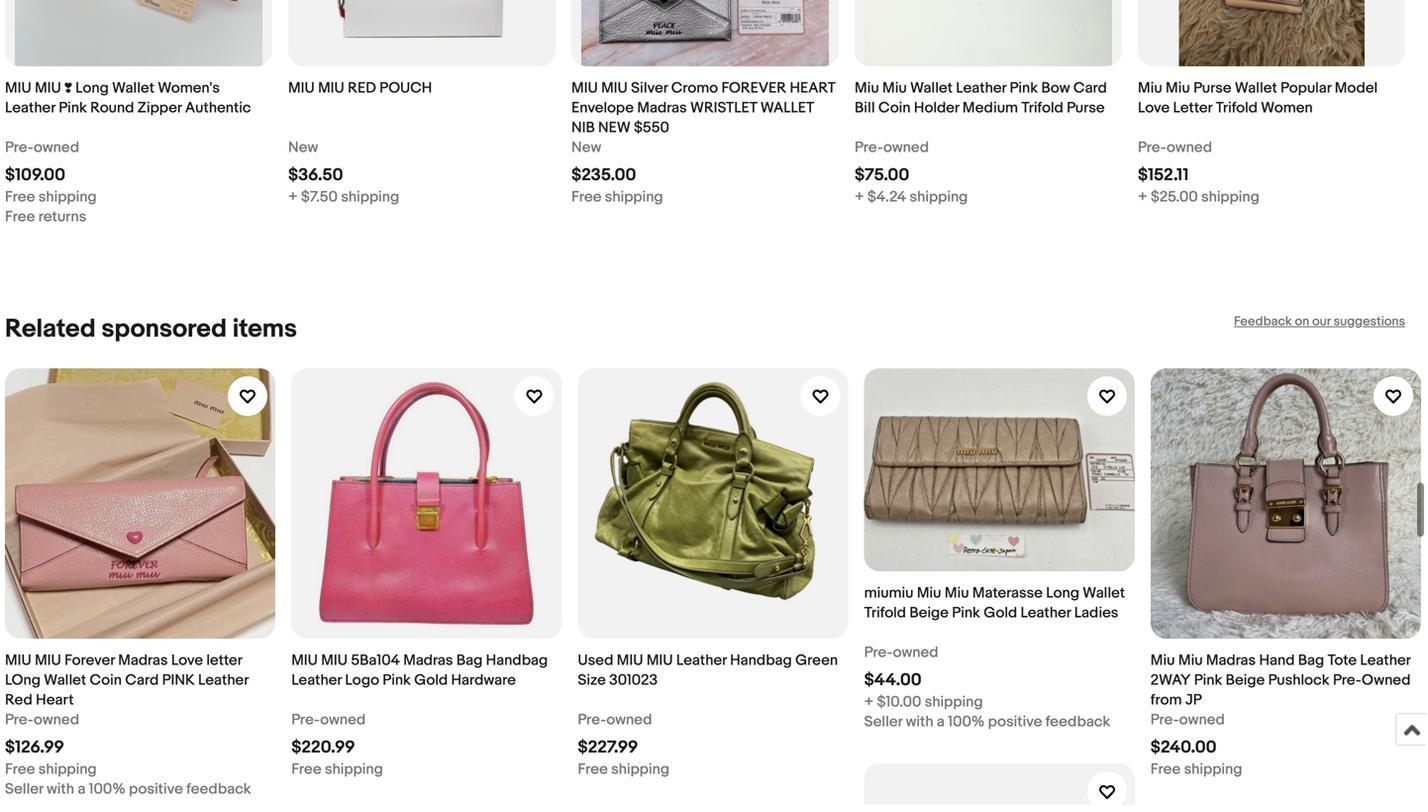Task type: vqa. For each thing, say whether or not it's contained in the screenshot.


Task type: locate. For each thing, give the bounding box(es) containing it.
owned down heart
[[34, 711, 79, 729]]

coin down "forever"
[[90, 672, 122, 690]]

1 horizontal spatial positive
[[988, 713, 1043, 731]]

0 horizontal spatial coin
[[90, 672, 122, 690]]

coin right the bill
[[879, 99, 911, 117]]

miu miu red pouch
[[288, 79, 432, 97]]

0 horizontal spatial positive
[[129, 781, 183, 799]]

New text field
[[572, 138, 602, 157]]

a inside miu miu forever madras love letter long  wallet coin card pink leather red heart pre-owned $126.99 free shipping seller with a 100% positive feedback
[[78, 781, 85, 799]]

pink down the ❣
[[59, 99, 87, 117]]

0 horizontal spatial 100%
[[89, 781, 126, 799]]

feedback on our suggestions
[[1234, 314, 1406, 329]]

owned up $75.00
[[884, 139, 929, 156]]

1 horizontal spatial love
[[1138, 99, 1170, 117]]

shipping inside miu miu madras hand bag tote leather 2way pink beige pushlock pre-owned from jp pre-owned $240.00 free shipping
[[1184, 761, 1243, 779]]

free down $235.00 text box
[[572, 188, 602, 206]]

pre-owned text field down jp
[[1151, 710, 1225, 730]]

100% inside miu miu forever madras love letter long  wallet coin card pink leather red heart pre-owned $126.99 free shipping seller with a 100% positive feedback
[[89, 781, 126, 799]]

wallet up holder
[[910, 79, 953, 97]]

pre-owned text field up $220.99 text box
[[291, 710, 366, 730]]

handbag inside miu miu 5ba104 madras bag handbag leather logo pink gold hardware
[[486, 652, 548, 670]]

free shipping text field down $227.99 text box
[[578, 760, 670, 780]]

$75.00 text field
[[855, 165, 910, 186]]

owned for $227.99
[[607, 711, 652, 729]]

shipping inside pre-owned $220.99 free shipping
[[325, 761, 383, 779]]

gold for $44.00
[[984, 604, 1018, 622]]

+ inside pre-owned $44.00 + $10.00 shipping seller with a 100% positive feedback
[[864, 693, 874, 711]]

0 horizontal spatial free shipping text field
[[5, 187, 97, 207]]

0 horizontal spatial feedback
[[186, 781, 251, 799]]

miu miu forever madras love letter long  wallet coin card pink leather red heart pre-owned $126.99 free shipping seller with a 100% positive feedback
[[5, 652, 251, 799]]

$44.00 text field
[[864, 670, 922, 691]]

group
[[5, 368, 1422, 805]]

wallet up 'round'
[[112, 79, 155, 97]]

leather inside miu miu wallet leather pink bow card bill coin holder medium trifold purse
[[956, 79, 1007, 97]]

shipping inside pre-owned $44.00 + $10.00 shipping seller with a 100% positive feedback
[[925, 693, 983, 711]]

free shipping text field down $220.99 text box
[[291, 760, 383, 780]]

+ left $10.00
[[864, 693, 874, 711]]

pink inside miumiu miu miu materasse long wallet trifold beige pink gold leather ladies
[[952, 604, 981, 622]]

+ inside 'pre-owned $75.00 + $4.24 shipping'
[[855, 188, 865, 206]]

Pre-owned text field
[[855, 138, 929, 157], [1138, 138, 1213, 157], [864, 643, 939, 663], [578, 710, 652, 730]]

seller down $126.99 text box
[[5, 781, 43, 799]]

free down $126.99 text box
[[5, 761, 35, 779]]

+ left $4.24
[[855, 188, 865, 206]]

1 horizontal spatial beige
[[1226, 672, 1265, 690]]

card left pink
[[125, 672, 159, 690]]

1 horizontal spatial new
[[572, 139, 602, 156]]

love up pink
[[171, 652, 203, 670]]

0 horizontal spatial card
[[125, 672, 159, 690]]

1 free shipping text field from the left
[[5, 760, 97, 780]]

purse inside miu miu wallet leather pink bow card bill coin holder medium trifold purse
[[1067, 99, 1105, 117]]

pre- for $109.00
[[5, 139, 34, 156]]

pre- for $220.99
[[291, 711, 320, 729]]

owned up $227.99
[[607, 711, 652, 729]]

1 horizontal spatial card
[[1074, 79, 1107, 97]]

leather
[[956, 79, 1007, 97], [5, 99, 55, 117], [1021, 604, 1071, 622], [677, 652, 727, 670], [1361, 652, 1411, 670], [198, 672, 249, 690], [291, 672, 342, 690]]

heart
[[790, 79, 835, 97]]

bag inside miu miu madras hand bag tote leather 2way pink beige pushlock pre-owned from jp pre-owned $240.00 free shipping
[[1298, 652, 1325, 670]]

pre-owned text field for $126.99
[[5, 710, 79, 730]]

wallet up women
[[1235, 79, 1278, 97]]

pre- up '$220.99' at the left bottom of page
[[291, 711, 320, 729]]

$44.00
[[864, 670, 922, 691]]

free inside miu miu silver cromo forever heart envelope madras wristlet wallet nib new $550 new $235.00 free shipping
[[572, 188, 602, 206]]

madras inside miu miu silver cromo forever heart envelope madras wristlet wallet nib new $550 new $235.00 free shipping
[[637, 99, 687, 117]]

owned inside pre-owned $152.11 + $25.00 shipping
[[1167, 139, 1213, 156]]

sponsored
[[101, 314, 227, 345]]

shipping up returns
[[38, 188, 97, 206]]

1 vertical spatial love
[[171, 652, 203, 670]]

+ for $75.00
[[855, 188, 865, 206]]

1 horizontal spatial purse
[[1194, 79, 1232, 97]]

logo
[[345, 672, 379, 690]]

popular
[[1281, 79, 1332, 97]]

pink inside miu miu 5ba104 madras bag handbag leather logo pink gold hardware
[[383, 672, 411, 690]]

new
[[288, 139, 318, 156], [572, 139, 602, 156]]

+ down $152.11 text field
[[1138, 188, 1148, 206]]

shipping right $25.00
[[1202, 188, 1260, 206]]

pre- inside pre-owned $152.11 + $25.00 shipping
[[1138, 139, 1167, 156]]

0 horizontal spatial trifold
[[864, 604, 906, 622]]

pre- up $109.00
[[5, 139, 34, 156]]

1 vertical spatial long
[[1046, 584, 1080, 602]]

shipping
[[38, 188, 97, 206], [341, 188, 399, 206], [605, 188, 663, 206], [910, 188, 968, 206], [1202, 188, 1260, 206], [925, 693, 983, 711], [38, 761, 97, 779], [611, 761, 670, 779], [325, 761, 383, 779], [1184, 761, 1243, 779]]

$36.50 text field
[[288, 165, 343, 186]]

madras up pink
[[118, 652, 168, 670]]

pink inside miu miu wallet leather pink bow card bill coin holder medium trifold purse
[[1010, 79, 1038, 97]]

Free shipping text field
[[5, 187, 97, 207], [572, 187, 663, 207]]

free
[[5, 188, 35, 206], [572, 188, 602, 206], [5, 208, 35, 226], [5, 761, 35, 779], [578, 761, 608, 779], [291, 761, 322, 779], [1151, 761, 1181, 779]]

0 vertical spatial love
[[1138, 99, 1170, 117]]

1 horizontal spatial trifold
[[1022, 99, 1064, 117]]

heart
[[36, 692, 74, 709]]

envelope
[[572, 99, 634, 117]]

madras left hand
[[1206, 652, 1256, 670]]

$152.11 text field
[[1138, 165, 1189, 186]]

shipping down $240.00 on the bottom right
[[1184, 761, 1243, 779]]

0 vertical spatial gold
[[984, 604, 1018, 622]]

1 horizontal spatial bag
[[1298, 652, 1325, 670]]

gold down materasse
[[984, 604, 1018, 622]]

+ $25.00 shipping text field
[[1138, 187, 1260, 207]]

bag up the pushlock
[[1298, 652, 1325, 670]]

new $36.50 + $7.50 shipping
[[288, 139, 399, 206]]

bag inside miu miu 5ba104 madras bag handbag leather logo pink gold hardware
[[457, 652, 483, 670]]

pre- up '$44.00'
[[864, 644, 893, 662]]

1 vertical spatial seller
[[5, 781, 43, 799]]

1 free shipping text field from the left
[[5, 187, 97, 207]]

hand
[[1260, 652, 1295, 670]]

beige inside miu miu madras hand bag tote leather 2way pink beige pushlock pre-owned from jp pre-owned $240.00 free shipping
[[1226, 672, 1265, 690]]

1 horizontal spatial feedback
[[1046, 713, 1111, 731]]

new inside miu miu silver cromo forever heart envelope madras wristlet wallet nib new $550 new $235.00 free shipping
[[572, 139, 602, 156]]

handbag
[[730, 652, 792, 670], [486, 652, 548, 670]]

free down $109.00 text field
[[5, 188, 35, 206]]

leather inside miu miu ❣ long wallet women's leather pink round zipper authentic
[[5, 99, 55, 117]]

1 handbag from the left
[[730, 652, 792, 670]]

$75.00
[[855, 165, 910, 186]]

1 new from the left
[[288, 139, 318, 156]]

new down 'nib'
[[572, 139, 602, 156]]

pink inside miu miu madras hand bag tote leather 2way pink beige pushlock pre-owned from jp pre-owned $240.00 free shipping
[[1194, 672, 1223, 690]]

free shipping text field for $126.99
[[5, 760, 97, 780]]

2 free shipping text field from the left
[[572, 187, 663, 207]]

letter
[[1173, 99, 1213, 117]]

pre-owned text field up $109.00
[[5, 138, 79, 157]]

seller inside miu miu forever madras love letter long  wallet coin card pink leather red heart pre-owned $126.99 free shipping seller with a 100% positive feedback
[[5, 781, 43, 799]]

coin inside miu miu forever madras love letter long  wallet coin card pink leather red heart pre-owned $126.99 free shipping seller with a 100% positive feedback
[[90, 672, 122, 690]]

0 vertical spatial seller
[[864, 713, 903, 731]]

$235.00 text field
[[572, 165, 636, 186]]

free down $227.99
[[578, 761, 608, 779]]

trifold
[[1022, 99, 1064, 117], [1216, 99, 1258, 117], [864, 604, 906, 622]]

1 horizontal spatial 100%
[[948, 713, 985, 731]]

0 horizontal spatial gold
[[414, 672, 448, 690]]

used miu miu leather handbag green size 301023
[[578, 652, 838, 690]]

free shipping text field for $109.00
[[5, 187, 97, 207]]

pre-owned text field up $75.00 text box
[[855, 138, 929, 157]]

shipping right $4.24
[[910, 188, 968, 206]]

0 horizontal spatial long
[[75, 79, 109, 97]]

pink down 5ba104 at the bottom of the page
[[383, 672, 411, 690]]

1 horizontal spatial seller
[[864, 713, 903, 731]]

1 horizontal spatial long
[[1046, 584, 1080, 602]]

wallet
[[112, 79, 155, 97], [910, 79, 953, 97], [1235, 79, 1278, 97], [1083, 584, 1125, 602], [44, 672, 86, 690]]

0 horizontal spatial bag
[[457, 652, 483, 670]]

2 new from the left
[[572, 139, 602, 156]]

0 horizontal spatial seller with a 100% positive feedback text field
[[5, 780, 251, 800]]

+ inside new $36.50 + $7.50 shipping
[[288, 188, 298, 206]]

1 horizontal spatial gold
[[984, 604, 1018, 622]]

bag up hardware
[[457, 652, 483, 670]]

love left letter
[[1138, 99, 1170, 117]]

feedback
[[1046, 713, 1111, 731], [186, 781, 251, 799]]

Free shipping text field
[[5, 760, 97, 780], [578, 760, 670, 780], [291, 760, 383, 780], [1151, 760, 1243, 780]]

1 horizontal spatial handbag
[[730, 652, 792, 670]]

pink
[[162, 672, 195, 690]]

owned for $44.00
[[893, 644, 939, 662]]

pre- down tote
[[1333, 672, 1362, 690]]

pink inside miu miu ❣ long wallet women's leather pink round zipper authentic
[[59, 99, 87, 117]]

2 bag from the left
[[1298, 652, 1325, 670]]

free shipping text field down $235.00 text box
[[572, 187, 663, 207]]

pre-owned text field for $109.00
[[5, 138, 79, 157]]

1 horizontal spatial seller with a 100% positive feedback text field
[[864, 712, 1111, 732]]

shipping down $126.99
[[38, 761, 97, 779]]

1 horizontal spatial coin
[[879, 99, 911, 117]]

owned inside 'pre-owned $75.00 + $4.24 shipping'
[[884, 139, 929, 156]]

handbag left green
[[730, 652, 792, 670]]

pre-
[[5, 139, 34, 156], [855, 139, 884, 156], [1138, 139, 1167, 156], [864, 644, 893, 662], [1333, 672, 1362, 690], [5, 711, 34, 729], [578, 711, 607, 729], [291, 711, 320, 729], [1151, 711, 1180, 729]]

shipping inside pre-owned $109.00 free shipping free returns
[[38, 188, 97, 206]]

owned inside miu miu forever madras love letter long  wallet coin card pink leather red heart pre-owned $126.99 free shipping seller with a 100% positive feedback
[[34, 711, 79, 729]]

red
[[5, 692, 32, 709]]

pre- inside pre-owned $227.99 free shipping
[[578, 711, 607, 729]]

cromo
[[671, 79, 718, 97]]

gold inside miumiu miu miu materasse long wallet trifold beige pink gold leather ladies
[[984, 604, 1018, 622]]

with down $126.99
[[47, 781, 74, 799]]

long
[[75, 79, 109, 97], [1046, 584, 1080, 602]]

owned for $75.00
[[884, 139, 929, 156]]

card inside miu miu wallet leather pink bow card bill coin holder medium trifold purse
[[1074, 79, 1107, 97]]

+
[[288, 188, 298, 206], [855, 188, 865, 206], [1138, 188, 1148, 206], [864, 693, 874, 711]]

0 vertical spatial long
[[75, 79, 109, 97]]

2 horizontal spatial trifold
[[1216, 99, 1258, 117]]

medium
[[963, 99, 1018, 117]]

pre- for $227.99
[[578, 711, 607, 729]]

shipping right $10.00
[[925, 693, 983, 711]]

Seller with a 100% positive feedback text field
[[864, 712, 1111, 732], [5, 780, 251, 800]]

pre- up $75.00
[[855, 139, 884, 156]]

0 vertical spatial seller with a 100% positive feedback text field
[[864, 712, 1111, 732]]

with down + $10.00 shipping text box on the right bottom of page
[[906, 713, 934, 731]]

0 vertical spatial feedback
[[1046, 713, 1111, 731]]

positive
[[988, 713, 1043, 731], [129, 781, 183, 799]]

with inside miu miu forever madras love letter long  wallet coin card pink leather red heart pre-owned $126.99 free shipping seller with a 100% positive feedback
[[47, 781, 74, 799]]

1 vertical spatial coin
[[90, 672, 122, 690]]

pre- inside miu miu forever madras love letter long  wallet coin card pink leather red heart pre-owned $126.99 free shipping seller with a 100% positive feedback
[[5, 711, 34, 729]]

$126.99
[[5, 738, 64, 758]]

our
[[1313, 314, 1331, 329]]

1 vertical spatial seller with a 100% positive feedback text field
[[5, 780, 251, 800]]

shipping down $220.99 text box
[[325, 761, 383, 779]]

pre-owned $44.00 + $10.00 shipping seller with a 100% positive feedback
[[864, 644, 1111, 731]]

0 horizontal spatial with
[[47, 781, 74, 799]]

owned inside miu miu madras hand bag tote leather 2way pink beige pushlock pre-owned from jp pre-owned $240.00 free shipping
[[1180, 711, 1225, 729]]

leather inside miumiu miu miu materasse long wallet trifold beige pink gold leather ladies
[[1021, 604, 1071, 622]]

owned inside pre-owned $109.00 free shipping free returns
[[34, 139, 79, 156]]

model
[[1335, 79, 1378, 97]]

long
[[5, 672, 41, 690]]

madras
[[637, 99, 687, 117], [118, 652, 168, 670], [403, 652, 453, 670], [1206, 652, 1256, 670]]

free shipping text field down $240.00 on the bottom right
[[1151, 760, 1243, 780]]

purse down bow
[[1067, 99, 1105, 117]]

1 vertical spatial 100%
[[89, 781, 126, 799]]

owned up $109.00
[[34, 139, 79, 156]]

long up ladies
[[1046, 584, 1080, 602]]

0 vertical spatial coin
[[879, 99, 911, 117]]

+ inside pre-owned $152.11 + $25.00 shipping
[[1138, 188, 1148, 206]]

coin inside miu miu wallet leather pink bow card bill coin holder medium trifold purse
[[879, 99, 911, 117]]

list
[[5, 0, 1422, 258]]

pre-owned text field down heart
[[5, 710, 79, 730]]

wallet inside miu miu forever madras love letter long  wallet coin card pink leather red heart pre-owned $126.99 free shipping seller with a 100% positive feedback
[[44, 672, 86, 690]]

0 horizontal spatial a
[[78, 781, 85, 799]]

card right bow
[[1074, 79, 1107, 97]]

green
[[796, 652, 838, 670]]

0 vertical spatial with
[[906, 713, 934, 731]]

with
[[906, 713, 934, 731], [47, 781, 74, 799]]

+ $7.50 shipping text field
[[288, 187, 399, 207]]

gold inside miu miu 5ba104 madras bag handbag leather logo pink gold hardware
[[414, 672, 448, 690]]

card
[[1074, 79, 1107, 97], [125, 672, 159, 690]]

card inside miu miu forever madras love letter long  wallet coin card pink leather red heart pre-owned $126.99 free shipping seller with a 100% positive feedback
[[125, 672, 159, 690]]

pre-owned $152.11 + $25.00 shipping
[[1138, 139, 1260, 206]]

pre- inside 'pre-owned $75.00 + $4.24 shipping'
[[855, 139, 884, 156]]

miu miu wallet leather pink bow card bill coin holder medium trifold purse
[[855, 79, 1107, 117]]

materasse
[[973, 584, 1043, 602]]

miu
[[5, 79, 31, 97], [35, 79, 61, 97], [288, 79, 315, 97], [318, 79, 345, 97], [572, 79, 598, 97], [601, 79, 628, 97], [5, 652, 31, 670], [35, 652, 61, 670], [617, 652, 643, 670], [647, 652, 673, 670], [291, 652, 318, 670], [321, 652, 348, 670]]

pre-owned text field for $152.11
[[1138, 138, 1213, 157]]

purse up letter
[[1194, 79, 1232, 97]]

pre- inside pre-owned $220.99 free shipping
[[291, 711, 320, 729]]

pre- inside pre-owned $44.00 + $10.00 shipping seller with a 100% positive feedback
[[864, 644, 893, 662]]

pre-owned text field up the $44.00 'text field'
[[864, 643, 939, 663]]

0 horizontal spatial love
[[171, 652, 203, 670]]

a
[[937, 713, 945, 731], [78, 781, 85, 799]]

shipping down $227.99
[[611, 761, 670, 779]]

1 vertical spatial beige
[[1226, 672, 1265, 690]]

pink left bow
[[1010, 79, 1038, 97]]

on
[[1295, 314, 1310, 329]]

1 horizontal spatial with
[[906, 713, 934, 731]]

owned inside pre-owned $220.99 free shipping
[[320, 711, 366, 729]]

0 horizontal spatial handbag
[[486, 652, 548, 670]]

free down '$220.99' at the left bottom of page
[[291, 761, 322, 779]]

owned up $152.11 text field
[[1167, 139, 1213, 156]]

beige down hand
[[1226, 672, 1265, 690]]

0 horizontal spatial purse
[[1067, 99, 1105, 117]]

trifold down miumiu
[[864, 604, 906, 622]]

1 vertical spatial purse
[[1067, 99, 1105, 117]]

shipping right $7.50
[[341, 188, 399, 206]]

2 handbag from the left
[[486, 652, 548, 670]]

seller down $10.00
[[864, 713, 903, 731]]

purse inside miu miu purse wallet popular model love letter trifold women
[[1194, 79, 1232, 97]]

pre- up $227.99 text box
[[578, 711, 607, 729]]

shipping inside miu miu silver cromo forever heart envelope madras wristlet wallet nib new $550 new $235.00 free shipping
[[605, 188, 663, 206]]

leather inside miu miu madras hand bag tote leather 2way pink beige pushlock pre-owned from jp pre-owned $240.00 free shipping
[[1361, 652, 1411, 670]]

gold
[[984, 604, 1018, 622], [414, 672, 448, 690]]

gold for $220.99
[[414, 672, 448, 690]]

owned inside pre-owned $227.99 free shipping
[[607, 711, 652, 729]]

Free returns text field
[[5, 207, 86, 227]]

wallet up heart
[[44, 672, 86, 690]]

pre- down red
[[5, 711, 34, 729]]

1 vertical spatial a
[[78, 781, 85, 799]]

feedback on our suggestions link
[[1234, 314, 1406, 329]]

1 bag from the left
[[457, 652, 483, 670]]

0 vertical spatial 100%
[[948, 713, 985, 731]]

pre-owned text field for $44.00
[[864, 643, 939, 663]]

1 vertical spatial feedback
[[186, 781, 251, 799]]

nib
[[572, 119, 595, 137]]

madras right 5ba104 at the bottom of the page
[[403, 652, 453, 670]]

love
[[1138, 99, 1170, 117], [171, 652, 203, 670]]

shipping down $235.00 text box
[[605, 188, 663, 206]]

pink down materasse
[[952, 604, 981, 622]]

pink
[[1010, 79, 1038, 97], [59, 99, 87, 117], [952, 604, 981, 622], [383, 672, 411, 690], [1194, 672, 1223, 690]]

2 free shipping text field from the left
[[578, 760, 670, 780]]

bag for miu miu 5ba104 madras bag handbag leather logo pink gold hardware
[[457, 652, 483, 670]]

seller
[[864, 713, 903, 731], [5, 781, 43, 799]]

0 horizontal spatial seller
[[5, 781, 43, 799]]

pre-owned text field for $220.99
[[291, 710, 366, 730]]

new inside new $36.50 + $7.50 shipping
[[288, 139, 318, 156]]

pre-owned text field up $152.11
[[1138, 138, 1213, 157]]

owned up $220.99 text box
[[320, 711, 366, 729]]

1 vertical spatial positive
[[129, 781, 183, 799]]

0 vertical spatial positive
[[988, 713, 1043, 731]]

free shipping text field up returns
[[5, 187, 97, 207]]

miu miu 5ba104 madras bag handbag leather logo pink gold hardware
[[291, 652, 548, 690]]

free down $240.00 on the bottom right
[[1151, 761, 1181, 779]]

long inside miumiu miu miu materasse long wallet trifold beige pink gold leather ladies
[[1046, 584, 1080, 602]]

related sponsored items
[[5, 314, 297, 345]]

new up $36.50 text field
[[288, 139, 318, 156]]

3 free shipping text field from the left
[[291, 760, 383, 780]]

pre-owned text field up $227.99
[[578, 710, 652, 730]]

group containing $44.00
[[5, 368, 1422, 805]]

1 vertical spatial card
[[125, 672, 159, 690]]

1 vertical spatial with
[[47, 781, 74, 799]]

pre- inside pre-owned $109.00 free shipping free returns
[[5, 139, 34, 156]]

0 vertical spatial beige
[[910, 604, 949, 622]]

gold left hardware
[[414, 672, 448, 690]]

0 horizontal spatial new
[[288, 139, 318, 156]]

beige
[[910, 604, 949, 622], [1226, 672, 1265, 690]]

owned up the $44.00 'text field'
[[893, 644, 939, 662]]

purse
[[1194, 79, 1232, 97], [1067, 99, 1105, 117]]

pink up jp
[[1194, 672, 1223, 690]]

wallet up ladies
[[1083, 584, 1125, 602]]

shipping inside pre-owned $227.99 free shipping
[[611, 761, 670, 779]]

0 vertical spatial a
[[937, 713, 945, 731]]

miu miu silver cromo forever heart envelope madras wristlet wallet nib new $550 new $235.00 free shipping
[[572, 79, 835, 206]]

+ $10.00 shipping text field
[[864, 692, 983, 712]]

pouch
[[380, 79, 432, 97]]

beige down miumiu
[[910, 604, 949, 622]]

trifold down bow
[[1022, 99, 1064, 117]]

$235.00
[[572, 165, 636, 186]]

0 vertical spatial purse
[[1194, 79, 1232, 97]]

1 vertical spatial gold
[[414, 672, 448, 690]]

4 free shipping text field from the left
[[1151, 760, 1243, 780]]

used
[[578, 652, 614, 670]]

free shipping text field down $126.99
[[5, 760, 97, 780]]

0 vertical spatial card
[[1074, 79, 1107, 97]]

Pre-owned text field
[[5, 138, 79, 157], [5, 710, 79, 730], [291, 710, 366, 730], [1151, 710, 1225, 730]]

handbag up hardware
[[486, 652, 548, 670]]

long right the ❣
[[75, 79, 109, 97]]

bag
[[457, 652, 483, 670], [1298, 652, 1325, 670]]

owned
[[34, 139, 79, 156], [884, 139, 929, 156], [1167, 139, 1213, 156], [893, 644, 939, 662], [34, 711, 79, 729], [607, 711, 652, 729], [320, 711, 366, 729], [1180, 711, 1225, 729]]

seller inside pre-owned $44.00 + $10.00 shipping seller with a 100% positive feedback
[[864, 713, 903, 731]]

coin for miu miu wallet leather pink bow card bill coin holder medium trifold purse
[[879, 99, 911, 117]]

wallet inside miu miu ❣ long wallet women's leather pink round zipper authentic
[[112, 79, 155, 97]]

madras up '$550' on the top
[[637, 99, 687, 117]]

1 horizontal spatial a
[[937, 713, 945, 731]]

1 horizontal spatial free shipping text field
[[572, 187, 663, 207]]

$550
[[634, 119, 670, 137]]

100%
[[948, 713, 985, 731], [89, 781, 126, 799]]

from
[[1151, 692, 1182, 709]]

pre- down from
[[1151, 711, 1180, 729]]

+ left $7.50
[[288, 188, 298, 206]]

owned inside pre-owned $44.00 + $10.00 shipping seller with a 100% positive feedback
[[893, 644, 939, 662]]

0 horizontal spatial beige
[[910, 604, 949, 622]]

jp
[[1186, 692, 1202, 709]]

pre- up $152.11
[[1138, 139, 1167, 156]]

trifold right letter
[[1216, 99, 1258, 117]]

items
[[233, 314, 297, 345]]

miu
[[855, 79, 879, 97], [883, 79, 907, 97], [1138, 79, 1163, 97], [1166, 79, 1190, 97], [917, 584, 942, 602], [945, 584, 969, 602], [1151, 652, 1175, 670], [1179, 652, 1203, 670]]

owned down jp
[[1180, 711, 1225, 729]]

$109.00 text field
[[5, 165, 65, 186]]

free inside pre-owned $227.99 free shipping
[[578, 761, 608, 779]]



Task type: describe. For each thing, give the bounding box(es) containing it.
pre-owned $75.00 + $4.24 shipping
[[855, 139, 968, 206]]

shipping inside new $36.50 + $7.50 shipping
[[341, 188, 399, 206]]

miu miu ❣ long wallet women's leather pink round zipper authentic
[[5, 79, 251, 117]]

wristlet
[[690, 99, 757, 117]]

$220.99
[[291, 738, 355, 758]]

$109.00
[[5, 165, 65, 186]]

size
[[578, 672, 606, 690]]

$25.00
[[1151, 188, 1198, 206]]

pre-owned text field for $240.00
[[1151, 710, 1225, 730]]

free shipping text field for $235.00
[[572, 187, 663, 207]]

$240.00 text field
[[1151, 738, 1217, 758]]

free shipping text field for $240.00
[[1151, 760, 1243, 780]]

wallet inside miu miu purse wallet popular model love letter trifold women
[[1235, 79, 1278, 97]]

New text field
[[288, 138, 318, 157]]

madras inside miu miu forever madras love letter long  wallet coin card pink leather red heart pre-owned $126.99 free shipping seller with a 100% positive feedback
[[118, 652, 168, 670]]

returns
[[38, 208, 86, 226]]

leather inside miu miu forever madras love letter long  wallet coin card pink leather red heart pre-owned $126.99 free shipping seller with a 100% positive feedback
[[198, 672, 249, 690]]

$36.50
[[288, 165, 343, 186]]

letter
[[206, 652, 242, 670]]

miumiu miu miu materasse long wallet trifold beige pink gold leather ladies
[[864, 584, 1125, 622]]

pre-owned text field for $227.99
[[578, 710, 652, 730]]

bag for miu miu madras hand bag tote leather 2way pink beige pushlock pre-owned from jp pre-owned $240.00 free shipping
[[1298, 652, 1325, 670]]

5ba104
[[351, 652, 400, 670]]

love inside miu miu purse wallet popular model love letter trifold women
[[1138, 99, 1170, 117]]

hardware
[[451, 672, 516, 690]]

owned for $109.00
[[34, 139, 79, 156]]

miu miu purse wallet popular model love letter trifold women
[[1138, 79, 1378, 117]]

zipper
[[137, 99, 182, 117]]

leather inside used miu miu leather handbag green size 301023
[[677, 652, 727, 670]]

wallet inside miumiu miu miu materasse long wallet trifold beige pink gold leather ladies
[[1083, 584, 1125, 602]]

women's
[[158, 79, 220, 97]]

owned for $152.11
[[1167, 139, 1213, 156]]

free inside miu miu madras hand bag tote leather 2way pink beige pushlock pre-owned from jp pre-owned $240.00 free shipping
[[1151, 761, 1181, 779]]

$220.99 text field
[[291, 738, 355, 758]]

+ $4.24 shipping text field
[[855, 187, 968, 207]]

pre-owned text field for $75.00
[[855, 138, 929, 157]]

feedback inside pre-owned $44.00 + $10.00 shipping seller with a 100% positive feedback
[[1046, 713, 1111, 731]]

madras inside miu miu 5ba104 madras bag handbag leather logo pink gold hardware
[[403, 652, 453, 670]]

shipping inside miu miu forever madras love letter long  wallet coin card pink leather red heart pre-owned $126.99 free shipping seller with a 100% positive feedback
[[38, 761, 97, 779]]

madras inside miu miu madras hand bag tote leather 2way pink beige pushlock pre-owned from jp pre-owned $240.00 free shipping
[[1206, 652, 1256, 670]]

bow
[[1042, 79, 1070, 97]]

free inside miu miu forever madras love letter long  wallet coin card pink leather red heart pre-owned $126.99 free shipping seller with a 100% positive feedback
[[5, 761, 35, 779]]

positive inside pre-owned $44.00 + $10.00 shipping seller with a 100% positive feedback
[[988, 713, 1043, 731]]

list containing $109.00
[[5, 0, 1422, 258]]

silver
[[631, 79, 668, 97]]

owned
[[1362, 672, 1411, 690]]

long inside miu miu ❣ long wallet women's leather pink round zipper authentic
[[75, 79, 109, 97]]

beige inside miumiu miu miu materasse long wallet trifold beige pink gold leather ladies
[[910, 604, 949, 622]]

coin for miu miu forever madras love letter long  wallet coin card pink leather red heart pre-owned $126.99 free shipping seller with a 100% positive feedback
[[90, 672, 122, 690]]

miumiu
[[864, 584, 914, 602]]

$240.00
[[1151, 738, 1217, 758]]

$227.99 text field
[[578, 738, 638, 758]]

$4.24
[[868, 188, 907, 206]]

pre- for $44.00
[[864, 644, 893, 662]]

$152.11
[[1138, 165, 1189, 186]]

pink for miu miu madras hand bag tote leather 2way pink beige pushlock pre-owned from jp pre-owned $240.00 free shipping
[[1194, 672, 1223, 690]]

pre- for $75.00
[[855, 139, 884, 156]]

with inside pre-owned $44.00 + $10.00 shipping seller with a 100% positive feedback
[[906, 713, 934, 731]]

new
[[598, 119, 631, 137]]

holder
[[914, 99, 960, 117]]

authentic
[[185, 99, 251, 117]]

pre-owned $109.00 free shipping free returns
[[5, 139, 97, 226]]

$126.99 text field
[[5, 738, 64, 758]]

301023
[[609, 672, 658, 690]]

tote
[[1328, 652, 1357, 670]]

owned for $220.99
[[320, 711, 366, 729]]

seller with a 100% positive feedback text field for $126.99
[[5, 780, 251, 800]]

$227.99
[[578, 738, 638, 758]]

free shipping text field for $220.99
[[291, 760, 383, 780]]

a inside pre-owned $44.00 + $10.00 shipping seller with a 100% positive feedback
[[937, 713, 945, 731]]

shipping inside 'pre-owned $75.00 + $4.24 shipping'
[[910, 188, 968, 206]]

round
[[90, 99, 134, 117]]

free shipping text field for $227.99
[[578, 760, 670, 780]]

miu miu madras hand bag tote leather 2way pink beige pushlock pre-owned from jp pre-owned $240.00 free shipping
[[1151, 652, 1411, 779]]

forever
[[65, 652, 115, 670]]

forever
[[722, 79, 787, 97]]

$10.00
[[877, 693, 922, 711]]

trifold inside miu miu purse wallet popular model love letter trifold women
[[1216, 99, 1258, 117]]

red
[[348, 79, 376, 97]]

free inside pre-owned $220.99 free shipping
[[291, 761, 322, 779]]

pink for miu miu 5ba104 madras bag handbag leather logo pink gold hardware
[[383, 672, 411, 690]]

free left returns
[[5, 208, 35, 226]]

feedback
[[1234, 314, 1292, 329]]

pre-owned $220.99 free shipping
[[291, 711, 383, 779]]

trifold inside miumiu miu miu materasse long wallet trifold beige pink gold leather ladies
[[864, 604, 906, 622]]

bill
[[855, 99, 875, 117]]

feedback inside miu miu forever madras love letter long  wallet coin card pink leather red heart pre-owned $126.99 free shipping seller with a 100% positive feedback
[[186, 781, 251, 799]]

trifold inside miu miu wallet leather pink bow card bill coin holder medium trifold purse
[[1022, 99, 1064, 117]]

seller with a 100% positive feedback text field for $44.00
[[864, 712, 1111, 732]]

positive inside miu miu forever madras love letter long  wallet coin card pink leather red heart pre-owned $126.99 free shipping seller with a 100% positive feedback
[[129, 781, 183, 799]]

pre-owned $227.99 free shipping
[[578, 711, 670, 779]]

love inside miu miu forever madras love letter long  wallet coin card pink leather red heart pre-owned $126.99 free shipping seller with a 100% positive feedback
[[171, 652, 203, 670]]

women
[[1261, 99, 1313, 117]]

100% inside pre-owned $44.00 + $10.00 shipping seller with a 100% positive feedback
[[948, 713, 985, 731]]

suggestions
[[1334, 314, 1406, 329]]

pink for miumiu miu miu materasse long wallet trifold beige pink gold leather ladies
[[952, 604, 981, 622]]

leather inside miu miu 5ba104 madras bag handbag leather logo pink gold hardware
[[291, 672, 342, 690]]

ladies
[[1075, 604, 1119, 622]]

shipping inside pre-owned $152.11 + $25.00 shipping
[[1202, 188, 1260, 206]]

pre- for $152.11
[[1138, 139, 1167, 156]]

pushlock
[[1269, 672, 1330, 690]]

2way
[[1151, 672, 1191, 690]]

wallet inside miu miu wallet leather pink bow card bill coin holder medium trifold purse
[[910, 79, 953, 97]]

❣
[[65, 79, 72, 97]]

handbag inside used miu miu leather handbag green size 301023
[[730, 652, 792, 670]]

$7.50
[[301, 188, 338, 206]]

wallet
[[761, 99, 814, 117]]

+ for $152.11
[[1138, 188, 1148, 206]]

related
[[5, 314, 96, 345]]

+ for $44.00
[[864, 693, 874, 711]]



